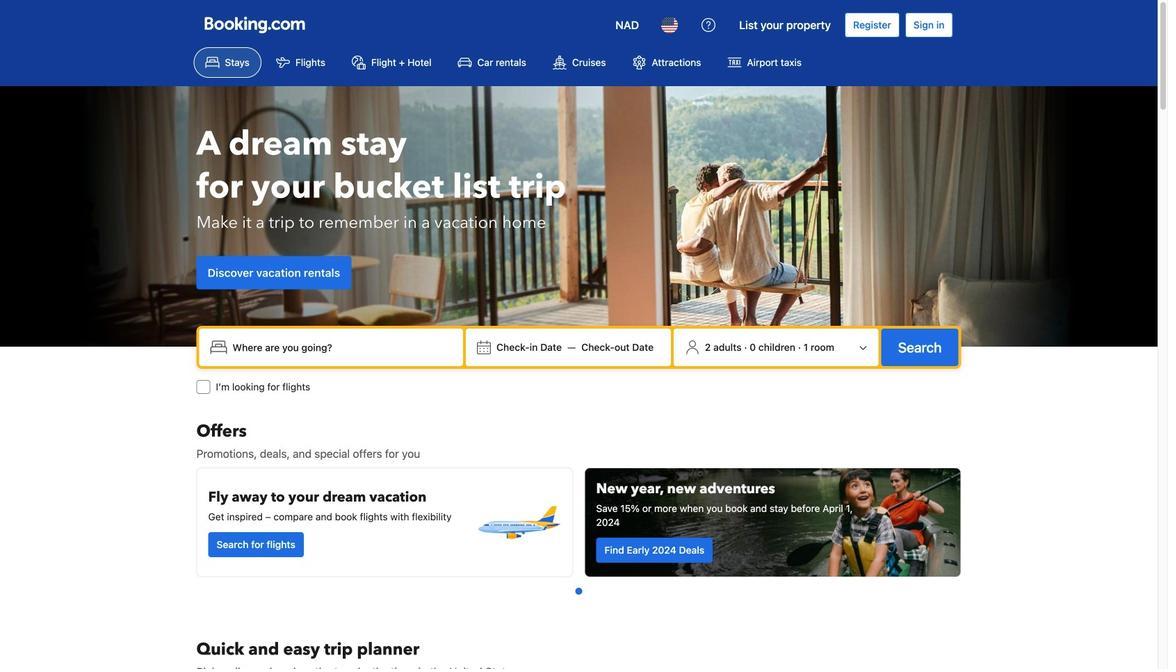 Task type: describe. For each thing, give the bounding box(es) containing it.
booking.com image
[[205, 17, 305, 33]]



Task type: locate. For each thing, give the bounding box(es) containing it.
a young girl and woman kayak on a river image
[[585, 469, 961, 577]]

Where are you going? field
[[227, 335, 458, 360]]

main content
[[191, 421, 967, 670]]

fly away to your dream vacation image
[[475, 480, 562, 566]]

progress bar
[[575, 588, 582, 595]]



Task type: vqa. For each thing, say whether or not it's contained in the screenshot.
Airport taxis link
no



